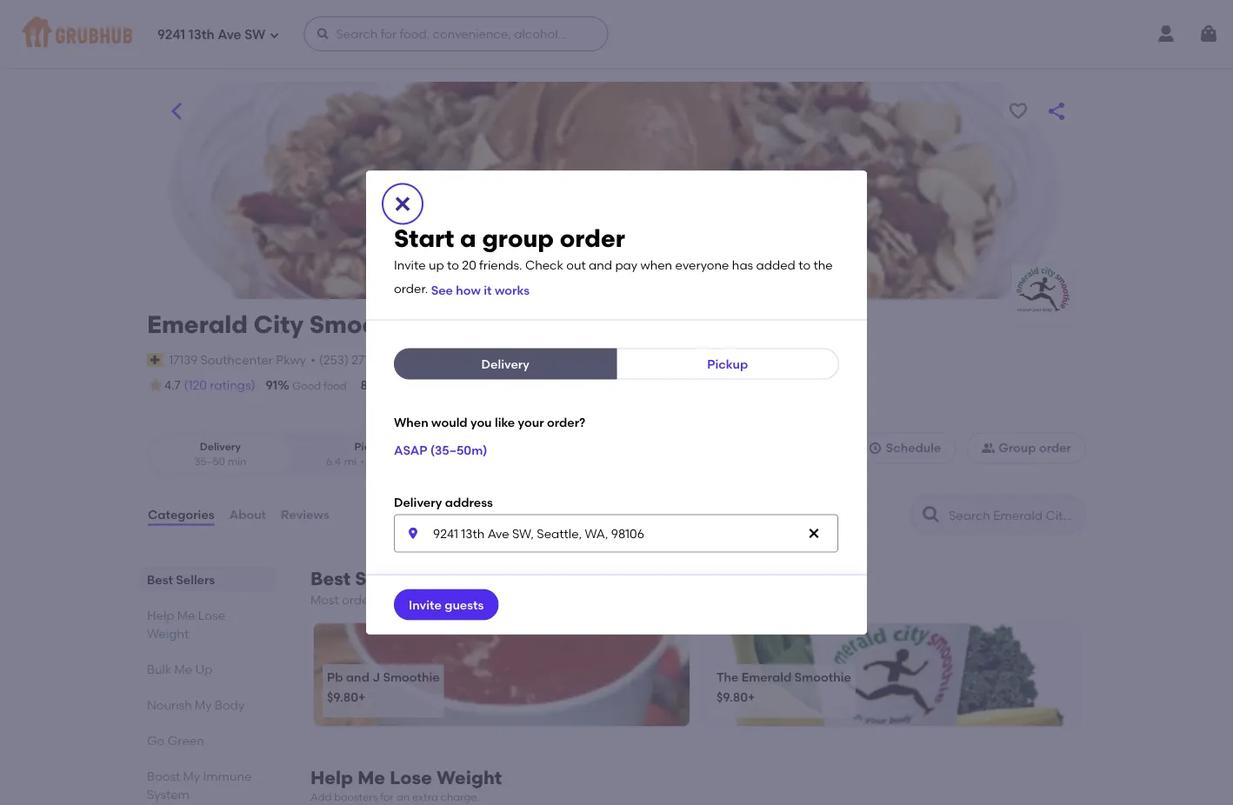 Task type: vqa. For each thing, say whether or not it's contained in the screenshot.
THE "KID'S MEAL"
no



Task type: describe. For each thing, give the bounding box(es) containing it.
guests
[[445, 598, 484, 612]]

order inside start a group order invite up to 20 friends. check out and pay when everyone has added to the order.
[[560, 224, 625, 253]]

pb and j smoothie $9.80 +
[[327, 670, 440, 705]]

boost
[[147, 769, 180, 784]]

on
[[390, 380, 405, 392]]

and inside pb and j smoothie $9.80 +
[[346, 670, 370, 685]]

mi
[[344, 456, 357, 468]]

ave
[[218, 27, 242, 43]]

extra
[[412, 791, 438, 804]]

like
[[495, 415, 515, 430]]

share icon image
[[1047, 101, 1068, 122]]

35–50
[[194, 456, 225, 468]]

people icon image
[[982, 441, 996, 455]]

svg image inside "main navigation" navigation
[[316, 27, 330, 41]]

10–20
[[368, 456, 396, 468]]

time
[[408, 380, 431, 392]]

order?
[[547, 415, 586, 430]]

when would you like your order?
[[394, 415, 586, 430]]

group
[[482, 224, 554, 253]]

$9.80 inside pb and j smoothie $9.80 +
[[327, 690, 358, 705]]

invite guests button
[[394, 590, 499, 621]]

pkwy
[[276, 353, 306, 367]]

the emerald smoothie $9.80 +
[[717, 670, 852, 705]]

svg image inside schedule button
[[869, 441, 883, 455]]

categories button
[[147, 484, 215, 546]]

you
[[471, 415, 492, 430]]

categories
[[148, 508, 215, 522]]

nourish my body
[[147, 698, 245, 713]]

see
[[431, 283, 453, 297]]

address
[[445, 495, 493, 510]]

ratings)
[[210, 378, 255, 393]]

save this restaurant button
[[1003, 96, 1034, 127]]

delivery address
[[394, 495, 493, 510]]

(120 ratings)
[[184, 378, 255, 393]]

help for help me lose weight
[[147, 608, 174, 623]]

me for bulk me up
[[175, 662, 192, 677]]

grubhub
[[410, 593, 463, 608]]

go
[[147, 734, 165, 748]]

group order button
[[967, 433, 1087, 464]]

best sellers tab
[[147, 571, 269, 589]]

food
[[324, 380, 347, 392]]

ordered
[[342, 593, 389, 608]]

it
[[484, 283, 492, 297]]

invite guests
[[409, 598, 484, 612]]

pickup for pickup 6.4 mi • 10–20 min
[[355, 440, 390, 453]]

0 vertical spatial emerald
[[147, 310, 248, 339]]

17139
[[169, 353, 198, 367]]

and inside start a group order invite up to 20 friends. check out and pay when everyone has added to the order.
[[589, 258, 613, 273]]

delivery button
[[394, 348, 617, 380]]

check
[[525, 258, 564, 273]]

about
[[229, 508, 266, 522]]

about button
[[229, 484, 267, 546]]

4.7
[[164, 378, 181, 393]]

sw
[[245, 27, 266, 43]]

+ inside pb and j smoothie $9.80 +
[[358, 690, 366, 705]]

would
[[432, 415, 468, 430]]

on time delivery
[[390, 380, 472, 392]]

asap (35–50m) button
[[394, 435, 488, 466]]

system
[[147, 787, 190, 802]]

nourish
[[147, 698, 192, 713]]

lose for help me lose weight add boosters for an extra charge.
[[390, 767, 432, 789]]

go green
[[147, 734, 204, 748]]

order.
[[394, 281, 428, 296]]

caret left icon image
[[166, 101, 187, 122]]

emerald inside the emerald smoothie $9.80 +
[[742, 670, 792, 685]]

delivery 35–50 min
[[194, 440, 247, 468]]

search icon image
[[921, 505, 942, 526]]

13th
[[189, 27, 215, 43]]

boost my immune system
[[147, 769, 252, 802]]

schedule button
[[854, 433, 956, 464]]

(253) 277-4648 button
[[319, 351, 404, 369]]

smoothie inside pb and j smoothie $9.80 +
[[383, 670, 440, 685]]

help me lose weight tab
[[147, 606, 269, 643]]

boost my immune system tab
[[147, 767, 269, 804]]

• inside pickup 6.4 mi • 10–20 min
[[360, 456, 365, 468]]

invite inside button
[[409, 598, 442, 612]]

when
[[641, 258, 673, 273]]

nourish my body tab
[[147, 696, 269, 714]]

91
[[266, 378, 278, 393]]

good
[[293, 380, 321, 392]]

min inside delivery 35–50 min
[[228, 456, 247, 468]]

delivery
[[433, 380, 472, 392]]

the
[[814, 258, 833, 273]]

charge.
[[441, 791, 480, 804]]

southcenter
[[201, 353, 273, 367]]

lose for help me lose weight
[[198, 608, 225, 623]]

my for boost
[[183, 769, 200, 784]]

6.4
[[326, 456, 341, 468]]

a
[[460, 224, 477, 253]]

pickup button
[[616, 348, 840, 380]]

when
[[394, 415, 429, 430]]

how
[[456, 283, 481, 297]]

city
[[254, 310, 304, 339]]

boosters
[[334, 791, 378, 804]]

Search Address search field
[[394, 515, 839, 553]]

my for nourish
[[195, 698, 212, 713]]

j
[[373, 670, 380, 685]]

277-
[[352, 353, 375, 367]]

order for correct order
[[557, 380, 584, 392]]

asap (35–50m)
[[394, 443, 488, 458]]

1 horizontal spatial svg image
[[406, 527, 420, 541]]

most
[[311, 593, 339, 608]]



Task type: locate. For each thing, give the bounding box(es) containing it.
0 horizontal spatial to
[[447, 258, 459, 273]]

everyone
[[676, 258, 730, 273]]

order
[[560, 224, 625, 253], [557, 380, 584, 392], [1040, 441, 1072, 456]]

1 horizontal spatial $9.80
[[717, 690, 748, 705]]

2 min from the left
[[399, 456, 418, 468]]

emerald up 17139
[[147, 310, 248, 339]]

0 horizontal spatial lose
[[198, 608, 225, 623]]

order for group order
[[1040, 441, 1072, 456]]

works
[[495, 283, 530, 297]]

0 vertical spatial pickup
[[708, 357, 748, 371]]

0 horizontal spatial weight
[[147, 627, 189, 641]]

1 horizontal spatial •
[[360, 456, 365, 468]]

0 horizontal spatial min
[[228, 456, 247, 468]]

delivery for delivery 35–50 min
[[200, 440, 241, 453]]

min right the 35–50
[[228, 456, 247, 468]]

1 horizontal spatial +
[[748, 690, 756, 705]]

help
[[147, 608, 174, 623], [311, 767, 353, 789]]

1 horizontal spatial best
[[311, 568, 351, 590]]

(120
[[184, 378, 207, 393]]

sellers inside best sellers most ordered on grubhub
[[355, 568, 416, 590]]

best
[[311, 568, 351, 590], [147, 573, 173, 587]]

weight up bulk
[[147, 627, 189, 641]]

sellers up on
[[355, 568, 416, 590]]

1 vertical spatial and
[[346, 670, 370, 685]]

0 vertical spatial order
[[560, 224, 625, 253]]

2 vertical spatial delivery
[[394, 495, 442, 510]]

me for help me lose weight add boosters for an extra charge.
[[358, 767, 385, 789]]

$9.80 down the
[[717, 690, 748, 705]]

svg image
[[316, 27, 330, 41], [406, 527, 420, 541]]

reviews button
[[280, 484, 330, 546]]

Search Emerald City Smoothie search field
[[947, 507, 1081, 524]]

me down best sellers
[[177, 608, 195, 623]]

4648
[[375, 353, 404, 367]]

invite up order. at top
[[394, 258, 426, 273]]

pickup inside button
[[708, 357, 748, 371]]

help up add
[[311, 767, 353, 789]]

0 vertical spatial lose
[[198, 608, 225, 623]]

0 horizontal spatial •
[[311, 353, 316, 367]]

min inside pickup 6.4 mi • 10–20 min
[[399, 456, 418, 468]]

1 horizontal spatial emerald
[[742, 670, 792, 685]]

1 + from the left
[[358, 690, 366, 705]]

body
[[215, 698, 245, 713]]

(253)
[[319, 353, 349, 367]]

1 vertical spatial me
[[175, 662, 192, 677]]

emerald city smoothie logo image
[[1012, 264, 1073, 325]]

best sellers most ordered on grubhub
[[311, 568, 463, 608]]

weight
[[147, 627, 189, 641], [437, 767, 502, 789]]

lose down best sellers tab
[[198, 608, 225, 623]]

and
[[589, 258, 613, 273], [346, 670, 370, 685]]

• left "(253)"
[[311, 353, 316, 367]]

• right mi
[[360, 456, 365, 468]]

0 horizontal spatial help
[[147, 608, 174, 623]]

delivery up the 93
[[482, 357, 530, 371]]

order up out
[[560, 224, 625, 253]]

0 vertical spatial me
[[177, 608, 195, 623]]

1 vertical spatial my
[[183, 769, 200, 784]]

1 horizontal spatial delivery
[[394, 495, 442, 510]]

my right "boost"
[[183, 769, 200, 784]]

order right group
[[1040, 441, 1072, 456]]

1 vertical spatial weight
[[437, 767, 502, 789]]

me inside tab
[[175, 662, 192, 677]]

0 horizontal spatial svg image
[[316, 27, 330, 41]]

and left j
[[346, 670, 370, 685]]

main navigation navigation
[[0, 0, 1234, 68]]

weight inside 'help me lose weight add boosters for an extra charge.'
[[437, 767, 502, 789]]

delivery left address
[[394, 495, 442, 510]]

2 vertical spatial order
[[1040, 441, 1072, 456]]

1 vertical spatial pickup
[[355, 440, 390, 453]]

order inside button
[[1040, 441, 1072, 456]]

weight for help me lose weight
[[147, 627, 189, 641]]

me inside help me lose weight
[[177, 608, 195, 623]]

$9.80 down pb
[[327, 690, 358, 705]]

group
[[999, 441, 1037, 456]]

2 $9.80 from the left
[[717, 690, 748, 705]]

help me lose weight add boosters for an extra charge.
[[311, 767, 502, 804]]

green
[[168, 734, 204, 748]]

1 vertical spatial emerald
[[742, 670, 792, 685]]

good food
[[293, 380, 347, 392]]

• (253) 277-4648
[[311, 353, 404, 367]]

best for best sellers
[[147, 573, 173, 587]]

min right the 10–20
[[399, 456, 418, 468]]

save this restaurant image
[[1008, 101, 1029, 122]]

delivery for delivery address
[[394, 495, 442, 510]]

see how it works
[[431, 283, 530, 297]]

0 vertical spatial svg image
[[316, 27, 330, 41]]

2 horizontal spatial delivery
[[482, 357, 530, 371]]

sellers inside tab
[[176, 573, 215, 587]]

0 horizontal spatial and
[[346, 670, 370, 685]]

pickup 6.4 mi • 10–20 min
[[326, 440, 418, 468]]

smoothie for emerald city smoothie
[[310, 310, 424, 339]]

svg image
[[1199, 23, 1220, 44], [269, 30, 280, 40], [392, 193, 413, 214], [869, 441, 883, 455], [807, 527, 821, 541]]

emerald city smoothie
[[147, 310, 424, 339]]

0 horizontal spatial sellers
[[176, 573, 215, 587]]

delivery inside delivery 35–50 min
[[200, 440, 241, 453]]

emerald right the
[[742, 670, 792, 685]]

2 + from the left
[[748, 690, 756, 705]]

weight for help me lose weight add boosters for an extra charge.
[[437, 767, 502, 789]]

0 horizontal spatial +
[[358, 690, 366, 705]]

emerald
[[147, 310, 248, 339], [742, 670, 792, 685]]

+
[[358, 690, 366, 705], [748, 690, 756, 705]]

sellers up help me lose weight
[[176, 573, 215, 587]]

pickup inside pickup 6.4 mi • 10–20 min
[[355, 440, 390, 453]]

1 $9.80 from the left
[[327, 690, 358, 705]]

0 horizontal spatial best
[[147, 573, 173, 587]]

bulk me up tab
[[147, 660, 269, 679]]

order right correct
[[557, 380, 584, 392]]

pb
[[327, 670, 343, 685]]

pay
[[615, 258, 638, 273]]

+ inside the emerald smoothie $9.80 +
[[748, 690, 756, 705]]

has
[[732, 258, 754, 273]]

0 vertical spatial weight
[[147, 627, 189, 641]]

go green tab
[[147, 732, 269, 750]]

invite right on
[[409, 598, 442, 612]]

1 to from the left
[[447, 258, 459, 273]]

0 vertical spatial •
[[311, 353, 316, 367]]

0 horizontal spatial pickup
[[355, 440, 390, 453]]

out
[[567, 258, 586, 273]]

1 vertical spatial invite
[[409, 598, 442, 612]]

my inside the boost my immune system
[[183, 769, 200, 784]]

0 vertical spatial help
[[147, 608, 174, 623]]

0 vertical spatial invite
[[394, 258, 426, 273]]

delivery inside button
[[482, 357, 530, 371]]

my left body
[[195, 698, 212, 713]]

sellers for best sellers most ordered on grubhub
[[355, 568, 416, 590]]

the
[[717, 670, 739, 685]]

0 vertical spatial delivery
[[482, 357, 530, 371]]

best inside tab
[[147, 573, 173, 587]]

1 vertical spatial order
[[557, 380, 584, 392]]

help inside 'help me lose weight add boosters for an extra charge.'
[[311, 767, 353, 789]]

0 vertical spatial my
[[195, 698, 212, 713]]

see how it works button
[[431, 274, 530, 306]]

1 horizontal spatial and
[[589, 258, 613, 273]]

1 vertical spatial help
[[311, 767, 353, 789]]

up
[[429, 258, 444, 273]]

sellers for best sellers
[[176, 573, 215, 587]]

lose inside 'help me lose weight add boosters for an extra charge.'
[[390, 767, 432, 789]]

$9.80
[[327, 690, 358, 705], [717, 690, 748, 705]]

2 to from the left
[[799, 258, 811, 273]]

1 min from the left
[[228, 456, 247, 468]]

on
[[392, 593, 407, 608]]

immune
[[203, 769, 252, 784]]

my inside tab
[[195, 698, 212, 713]]

best inside best sellers most ordered on grubhub
[[311, 568, 351, 590]]

9241 13th ave sw
[[157, 27, 266, 43]]

svg image down delivery address on the left
[[406, 527, 420, 541]]

1 horizontal spatial lose
[[390, 767, 432, 789]]

me left up
[[175, 662, 192, 677]]

1 horizontal spatial to
[[799, 258, 811, 273]]

weight up charge.
[[437, 767, 502, 789]]

schedule
[[886, 441, 942, 456]]

1 horizontal spatial min
[[399, 456, 418, 468]]

option group
[[147, 433, 445, 477]]

start
[[394, 224, 455, 253]]

to
[[447, 258, 459, 273], [799, 258, 811, 273]]

best up most
[[311, 568, 351, 590]]

bulk
[[147, 662, 172, 677]]

9241
[[157, 27, 185, 43]]

svg image right sw
[[316, 27, 330, 41]]

help down best sellers
[[147, 608, 174, 623]]

asap
[[394, 443, 428, 458]]

0 vertical spatial and
[[589, 258, 613, 273]]

correct
[[515, 380, 554, 392]]

1 vertical spatial lose
[[390, 767, 432, 789]]

1 horizontal spatial help
[[311, 767, 353, 789]]

to left 20
[[447, 258, 459, 273]]

20
[[462, 258, 477, 273]]

best up help me lose weight
[[147, 573, 173, 587]]

smoothie
[[310, 310, 424, 339], [383, 670, 440, 685], [795, 670, 852, 685]]

delivery
[[482, 357, 530, 371], [200, 440, 241, 453], [394, 495, 442, 510]]

me for help me lose weight
[[177, 608, 195, 623]]

93
[[486, 378, 501, 393]]

up
[[195, 662, 213, 677]]

1 horizontal spatial weight
[[437, 767, 502, 789]]

best sellers
[[147, 573, 215, 587]]

0 horizontal spatial $9.80
[[327, 690, 358, 705]]

invite inside start a group order invite up to 20 friends. check out and pay when everyone has added to the order.
[[394, 258, 426, 273]]

0 horizontal spatial emerald
[[147, 310, 248, 339]]

1 horizontal spatial sellers
[[355, 568, 416, 590]]

1 vertical spatial delivery
[[200, 440, 241, 453]]

delivery for delivery
[[482, 357, 530, 371]]

0 horizontal spatial delivery
[[200, 440, 241, 453]]

me up boosters
[[358, 767, 385, 789]]

help inside help me lose weight
[[147, 608, 174, 623]]

17139 southcenter pkwy button
[[168, 350, 307, 370]]

an
[[397, 791, 410, 804]]

lose inside help me lose weight
[[198, 608, 225, 623]]

invite
[[394, 258, 426, 273], [409, 598, 442, 612]]

1 vertical spatial •
[[360, 456, 365, 468]]

$9.80 inside the emerald smoothie $9.80 +
[[717, 690, 748, 705]]

option group containing delivery 35–50 min
[[147, 433, 445, 477]]

subscription pass image
[[147, 353, 165, 367]]

lose up an
[[390, 767, 432, 789]]

2 vertical spatial me
[[358, 767, 385, 789]]

add
[[311, 791, 332, 804]]

and right out
[[589, 258, 613, 273]]

group order
[[999, 441, 1072, 456]]

star icon image
[[147, 377, 164, 394]]

friends.
[[479, 258, 523, 273]]

help for help me lose weight add boosters for an extra charge.
[[311, 767, 353, 789]]

reviews
[[281, 508, 330, 522]]

to left the 'the'
[[799, 258, 811, 273]]

added
[[757, 258, 796, 273]]

me inside 'help me lose weight add boosters for an extra charge.'
[[358, 767, 385, 789]]

my
[[195, 698, 212, 713], [183, 769, 200, 784]]

smoothie inside the emerald smoothie $9.80 +
[[795, 670, 852, 685]]

for
[[380, 791, 394, 804]]

weight inside help me lose weight
[[147, 627, 189, 641]]

delivery up the 35–50
[[200, 440, 241, 453]]

1 horizontal spatial pickup
[[708, 357, 748, 371]]

pickup for pickup
[[708, 357, 748, 371]]

pickup
[[708, 357, 748, 371], [355, 440, 390, 453]]

1 vertical spatial svg image
[[406, 527, 420, 541]]

best for best sellers most ordered on grubhub
[[311, 568, 351, 590]]

smoothie for the emerald smoothie $9.80 +
[[795, 670, 852, 685]]



